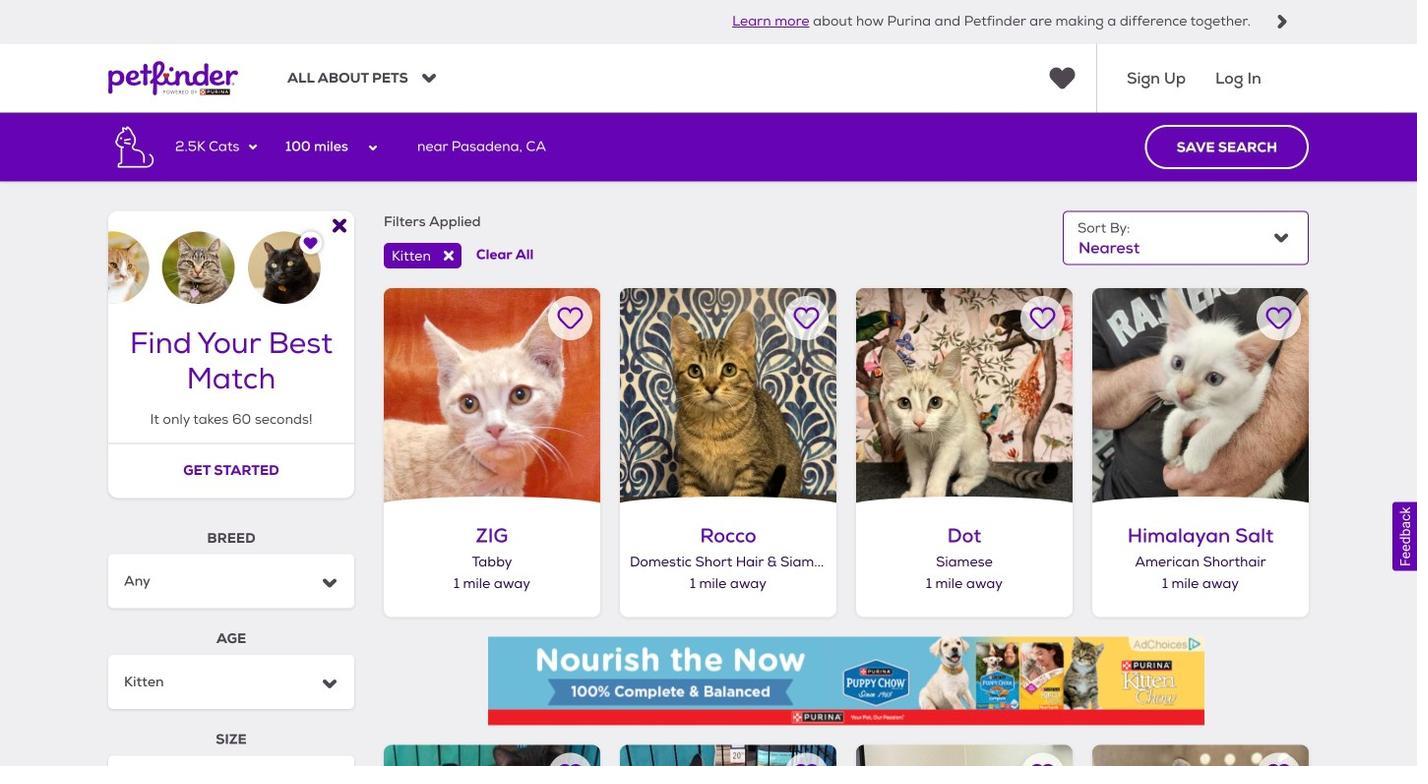 Task type: describe. For each thing, give the bounding box(es) containing it.
size, any image
[[124, 757, 305, 767]]

rose & cooper (bonded pair), adoptable cat, kitten female domestic medium hair, 1 mile away. image
[[856, 746, 1073, 767]]

rocco, adoptable cat, kitten male domestic short hair & siamese mix, 1 mile away. image
[[620, 288, 837, 505]]

a513029, adoptable cat, kitten female domestic short hair, 1 mile away. image
[[1093, 746, 1309, 767]]

advertisement element
[[488, 638, 1205, 726]]

petfinder home image
[[108, 44, 238, 113]]

potential cat matches image
[[108, 211, 354, 304]]



Task type: locate. For each thing, give the bounding box(es) containing it.
dot, adoptable cat, kitten female siamese, 1 mile away. image
[[856, 288, 1073, 505]]

tommy and katie, adoptable cat, kitten male american shorthair, 1 mile away. image
[[384, 746, 601, 767]]

himalayan salt, adoptable cat, kitten male american shorthair, 1 mile away. image
[[1093, 288, 1309, 505]]

tigger and fiona, adoptable cat, kitten male american shorthair, 1 mile away. image
[[620, 746, 837, 767]]

zig, adoptable cat, kitten male tabby, 1 mile away. image
[[384, 288, 601, 505]]

main content
[[0, 113, 1418, 767]]



Task type: vqa. For each thing, say whether or not it's contained in the screenshot.
DOT, ADOPTABLE CAT, KITTEN FEMALE SIAMESE, 1 MILE AWAY. image on the right of the page
yes



